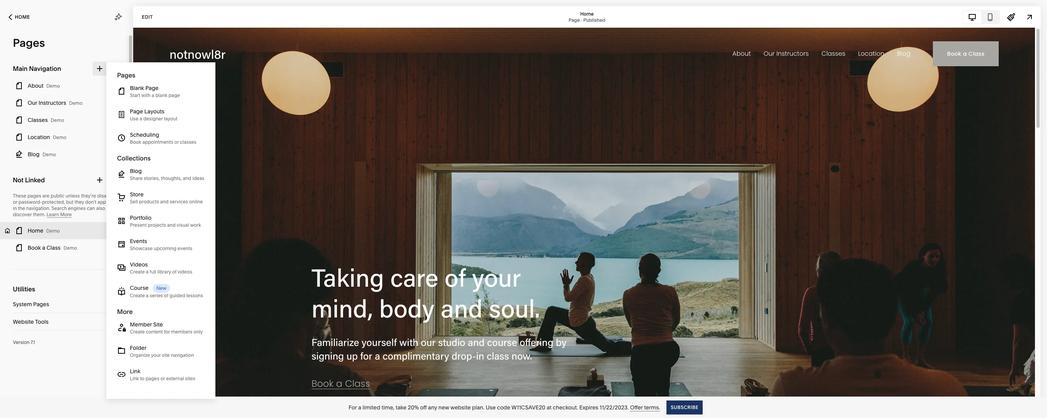 Task type: vqa. For each thing, say whether or not it's contained in the screenshot.


Task type: locate. For each thing, give the bounding box(es) containing it.
guided
[[170, 293, 185, 299]]

system
[[13, 301, 32, 308]]

our
[[28, 99, 37, 106]]

pages up password-
[[27, 193, 41, 199]]

more inside menu
[[117, 308, 133, 316]]

checkout.
[[553, 404, 578, 411]]

create down course
[[130, 293, 145, 299]]

2 link from the top
[[130, 376, 139, 382]]

page down start
[[130, 108, 143, 115]]

0 vertical spatial create
[[130, 269, 145, 275]]

2 vertical spatial and
[[167, 222, 176, 228]]

or up in
[[13, 199, 17, 205]]

0 vertical spatial pages
[[13, 36, 45, 50]]

portfolio
[[130, 214, 152, 221]]

a
[[152, 92, 154, 98], [140, 116, 142, 122], [42, 244, 45, 251], [146, 269, 149, 275], [146, 293, 149, 299], [358, 404, 361, 411]]

take
[[396, 404, 407, 411]]

member
[[130, 321, 152, 328]]

and inside portfolio present projects and visual work
[[167, 222, 176, 228]]

0 vertical spatial link
[[130, 368, 140, 375]]

0 vertical spatial book
[[130, 139, 141, 145]]

demo inside the "book a class demo"
[[64, 245, 77, 251]]

demo for about
[[46, 83, 60, 89]]

1 horizontal spatial of
[[172, 269, 177, 275]]

off
[[420, 404, 427, 411]]

page up with
[[145, 85, 159, 92]]

home inside button
[[15, 14, 30, 20]]

0 vertical spatial blog
[[28, 151, 40, 158]]

and left services
[[160, 199, 169, 205]]

public
[[51, 193, 64, 199]]

demo down learn
[[46, 228, 60, 234]]

plan.
[[472, 404, 485, 411]]

demo inside blog demo
[[42, 152, 56, 157]]

0 vertical spatial of
[[172, 269, 177, 275]]

create
[[130, 269, 145, 275], [130, 293, 145, 299], [130, 329, 145, 335]]

of right 'library' at left bottom
[[172, 269, 177, 275]]

create down videos
[[130, 269, 145, 275]]

demo inside classes demo
[[51, 117, 64, 123]]

1 horizontal spatial or
[[161, 376, 165, 382]]

link up to
[[130, 368, 140, 375]]

1 vertical spatial pages
[[146, 376, 159, 382]]

are
[[42, 193, 50, 199]]

a left full
[[146, 269, 149, 275]]

1 horizontal spatial page
[[145, 85, 159, 92]]

expires
[[580, 404, 599, 411]]

content
[[146, 329, 163, 335]]

pages up "blank"
[[117, 71, 135, 79]]

use right plan.
[[486, 404, 496, 411]]

0 horizontal spatial use
[[130, 116, 139, 122]]

1 vertical spatial link
[[130, 376, 139, 382]]

portfolio present projects and visual work
[[130, 214, 201, 228]]

home
[[581, 11, 594, 17], [15, 14, 30, 20], [28, 227, 43, 234]]

organize
[[130, 352, 150, 358]]

menu
[[106, 62, 215, 399]]

pages inside menu
[[117, 71, 135, 79]]

demo down location demo at left top
[[42, 152, 56, 157]]

learn more
[[47, 212, 72, 217]]

stories,
[[144, 175, 160, 181]]

to
[[140, 376, 145, 382]]

blog down location
[[28, 151, 40, 158]]

0 horizontal spatial more
[[60, 212, 72, 217]]

full
[[150, 269, 156, 275]]

and left visual
[[167, 222, 176, 228]]

or left classes
[[174, 139, 179, 145]]

password-
[[18, 199, 42, 205]]

any
[[428, 404, 437, 411]]

pages inside link link to pages or external sites
[[146, 376, 159, 382]]

0 horizontal spatial blog
[[28, 151, 40, 158]]

link left to
[[130, 376, 139, 382]]

visual
[[177, 222, 189, 228]]

location
[[28, 134, 50, 141]]

book
[[130, 139, 141, 145], [28, 244, 41, 251]]

for
[[164, 329, 170, 335]]

demo for location
[[53, 134, 66, 140]]

your
[[151, 352, 161, 358]]

more
[[60, 212, 72, 217], [117, 308, 133, 316]]

1 horizontal spatial book
[[130, 139, 141, 145]]

demo inside the our instructors demo
[[69, 100, 83, 106]]

events
[[130, 238, 147, 245]]

a right with
[[152, 92, 154, 98]]

1 horizontal spatial more
[[117, 308, 133, 316]]

or inside link link to pages or external sites
[[161, 376, 165, 382]]

2 vertical spatial or
[[161, 376, 165, 382]]

terms.
[[644, 404, 661, 411]]

book left class
[[28, 244, 41, 251]]

1 vertical spatial pages
[[117, 71, 135, 79]]

for a limited time, take 20% off any new website plan. use code w11csave20 at checkout. expires 11/22/2023. offer terms.
[[349, 404, 661, 411]]

instructors
[[39, 99, 66, 106]]

and left ideas at left top
[[183, 175, 191, 181]]

engines
[[68, 205, 86, 211]]

0 horizontal spatial of
[[164, 293, 168, 299]]

demo inside home demo
[[46, 228, 60, 234]]

home demo
[[28, 227, 60, 234]]

use
[[130, 116, 139, 122], [486, 404, 496, 411]]

add a new page to the "not linked" navigation group image
[[95, 176, 104, 184]]

share
[[130, 175, 143, 181]]

page inside home page · published
[[569, 17, 580, 23]]

with
[[141, 92, 151, 98]]

they
[[75, 199, 84, 205]]

page inside the page layouts use a designer layout
[[130, 108, 143, 115]]

linked
[[25, 176, 45, 184]]

protected,
[[42, 199, 65, 205]]

projects
[[148, 222, 166, 228]]

more up member
[[117, 308, 133, 316]]

demo down the our instructors demo
[[51, 117, 64, 123]]

2 horizontal spatial page
[[569, 17, 580, 23]]

events showcase upcoming events
[[130, 238, 192, 251]]

book down scheduling
[[130, 139, 141, 145]]

1 vertical spatial of
[[164, 293, 168, 299]]

videos
[[178, 269, 192, 275]]

demo right class
[[64, 245, 77, 251]]

0 horizontal spatial page
[[130, 108, 143, 115]]

blog share stories, thoughts, and ideas
[[130, 168, 204, 181]]

or
[[174, 139, 179, 145], [13, 199, 17, 205], [161, 376, 165, 382]]

1 horizontal spatial blog
[[130, 168, 142, 175]]

0 horizontal spatial pages
[[27, 193, 41, 199]]

ideas
[[192, 175, 204, 181]]

2 horizontal spatial or
[[174, 139, 179, 145]]

0 horizontal spatial book
[[28, 244, 41, 251]]

a left 'designer' on the left of the page
[[140, 116, 142, 122]]

1 create from the top
[[130, 269, 145, 275]]

a inside the page layouts use a designer layout
[[140, 116, 142, 122]]

11/22/2023.
[[600, 404, 629, 411]]

series
[[150, 293, 163, 299]]

edit button
[[137, 10, 158, 24]]

can
[[87, 205, 95, 211]]

1 vertical spatial blog
[[130, 168, 142, 175]]

link
[[130, 368, 140, 375], [130, 376, 139, 382]]

1 horizontal spatial use
[[486, 404, 496, 411]]

create down member
[[130, 329, 145, 335]]

home for home page · published
[[581, 11, 594, 17]]

them.
[[33, 212, 45, 217]]

version 7.1
[[13, 339, 35, 345]]

more down the search
[[60, 212, 72, 217]]

0 vertical spatial pages
[[27, 193, 41, 199]]

3 create from the top
[[130, 329, 145, 335]]

website tools button
[[13, 313, 115, 331]]

1 vertical spatial more
[[117, 308, 133, 316]]

and inside store sell products and services online
[[160, 199, 169, 205]]

0 vertical spatial and
[[183, 175, 191, 181]]

of inside videos create a full library of videos
[[172, 269, 177, 275]]

version
[[13, 339, 30, 345]]

page inside blank page start with a blank page
[[145, 85, 159, 92]]

only
[[194, 329, 203, 335]]

pages right to
[[146, 376, 159, 382]]

pages up tools
[[33, 301, 49, 308]]

0 horizontal spatial or
[[13, 199, 17, 205]]

2 vertical spatial page
[[130, 108, 143, 115]]

page
[[569, 17, 580, 23], [145, 85, 159, 92], [130, 108, 143, 115]]

demo right instructors
[[69, 100, 83, 106]]

demo inside location demo
[[53, 134, 66, 140]]

layout
[[164, 116, 178, 122]]

blog for blog demo
[[28, 151, 40, 158]]

classes
[[180, 139, 196, 145]]

page for blank page
[[145, 85, 159, 92]]

pages up main navigation
[[13, 36, 45, 50]]

home inside home page · published
[[581, 11, 594, 17]]

use left 'designer' on the left of the page
[[130, 116, 139, 122]]

or inside these pages are public unless they're disabled or password-protected, but they don't appear in the navigation. search engines can also discover them.
[[13, 199, 17, 205]]

1 vertical spatial and
[[160, 199, 169, 205]]

0 vertical spatial or
[[174, 139, 179, 145]]

1 vertical spatial create
[[130, 293, 145, 299]]

blog up share on the left of page
[[130, 168, 142, 175]]

2 create from the top
[[130, 293, 145, 299]]

designer
[[143, 116, 163, 122]]

0 vertical spatial page
[[569, 17, 580, 23]]

1 vertical spatial or
[[13, 199, 17, 205]]

tab list
[[964, 11, 1000, 23]]

w11csave20
[[512, 404, 546, 411]]

offer
[[630, 404, 643, 411]]

0 vertical spatial use
[[130, 116, 139, 122]]

page left the ·
[[569, 17, 580, 23]]

2 vertical spatial create
[[130, 329, 145, 335]]

of down new
[[164, 293, 168, 299]]

start
[[130, 92, 140, 98]]

offer terms. link
[[630, 404, 661, 411]]

demo inside the about demo
[[46, 83, 60, 89]]

of
[[172, 269, 177, 275], [164, 293, 168, 299]]

use inside the page layouts use a designer layout
[[130, 116, 139, 122]]

demo for blog
[[42, 152, 56, 157]]

system pages
[[13, 301, 49, 308]]

demo right location
[[53, 134, 66, 140]]

2 vertical spatial pages
[[33, 301, 49, 308]]

they're
[[81, 193, 96, 199]]

or left external
[[161, 376, 165, 382]]

demo up instructors
[[46, 83, 60, 89]]

link link to pages or external sites
[[130, 368, 195, 382]]

collections
[[117, 154, 151, 162]]

20%
[[408, 404, 419, 411]]

blog inside blog share stories, thoughts, and ideas
[[130, 168, 142, 175]]

home for home
[[15, 14, 30, 20]]

navigation
[[29, 65, 61, 72]]

in
[[13, 205, 17, 211]]

subscribe button
[[667, 400, 703, 415]]

1 horizontal spatial pages
[[146, 376, 159, 382]]

1 vertical spatial page
[[145, 85, 159, 92]]



Task type: describe. For each thing, give the bounding box(es) containing it.
about
[[28, 82, 43, 89]]

or inside scheduling book appointments or classes
[[174, 139, 179, 145]]

page for home
[[569, 17, 580, 23]]

appear
[[98, 199, 113, 205]]

classes demo
[[28, 117, 64, 124]]

store sell products and services online
[[130, 191, 203, 205]]

learn
[[47, 212, 59, 217]]

website
[[451, 404, 471, 411]]

not linked
[[13, 176, 45, 184]]

·
[[581, 17, 583, 23]]

course
[[130, 285, 149, 292]]

these
[[13, 193, 26, 199]]

blank
[[155, 92, 168, 98]]

a right 'for'
[[358, 404, 361, 411]]

unless
[[66, 193, 80, 199]]

pages inside system pages button
[[33, 301, 49, 308]]

system pages button
[[13, 296, 115, 313]]

products
[[139, 199, 159, 205]]

member site create content for members only
[[130, 321, 203, 335]]

pages inside these pages are public unless they're disabled or password-protected, but they don't appear in the navigation. search engines can also discover them.
[[27, 193, 41, 199]]

create a series of guided lessons
[[130, 293, 203, 299]]

sell
[[130, 199, 138, 205]]

folder
[[130, 345, 147, 352]]

appointments
[[142, 139, 173, 145]]

site
[[153, 321, 163, 328]]

blank
[[130, 85, 144, 92]]

learn more link
[[47, 212, 72, 218]]

main
[[13, 65, 28, 72]]

demo for classes
[[51, 117, 64, 123]]

thoughts,
[[161, 175, 182, 181]]

7.1
[[31, 339, 35, 345]]

blank page start with a blank page
[[130, 85, 180, 98]]

1 link from the top
[[130, 368, 140, 375]]

sites
[[185, 376, 195, 382]]

tools
[[35, 318, 49, 325]]

events
[[178, 246, 192, 251]]

create inside member site create content for members only
[[130, 329, 145, 335]]

these pages are public unless they're disabled or password-protected, but they don't appear in the navigation. search engines can also discover them.
[[13, 193, 116, 217]]

published
[[584, 17, 606, 23]]

demo for home
[[46, 228, 60, 234]]

add a new page to the "main navigation" group image
[[95, 64, 104, 73]]

videos
[[130, 261, 148, 268]]

online
[[189, 199, 203, 205]]

folder organize your site navigation
[[130, 345, 194, 358]]

also
[[96, 205, 105, 211]]

for
[[349, 404, 357, 411]]

a inside videos create a full library of videos
[[146, 269, 149, 275]]

site
[[162, 352, 170, 358]]

blog demo
[[28, 151, 56, 158]]

blog for blog share stories, thoughts, and ideas
[[130, 168, 142, 175]]

page
[[169, 92, 180, 98]]

work
[[190, 222, 201, 228]]

at
[[547, 404, 552, 411]]

members
[[171, 329, 192, 335]]

0 vertical spatial more
[[60, 212, 72, 217]]

showcase
[[130, 246, 153, 251]]

scheduling book appointments or classes
[[130, 131, 196, 145]]

subscribe
[[671, 404, 699, 410]]

home for home demo
[[28, 227, 43, 234]]

but
[[66, 199, 73, 205]]

don't
[[85, 199, 96, 205]]

layouts
[[144, 108, 165, 115]]

about demo
[[28, 82, 60, 89]]

location demo
[[28, 134, 66, 141]]

code
[[497, 404, 511, 411]]

1 vertical spatial use
[[486, 404, 496, 411]]

create inside videos create a full library of videos
[[130, 269, 145, 275]]

class
[[47, 244, 61, 251]]

menu containing pages
[[106, 62, 215, 399]]

and for portfolio
[[167, 222, 176, 228]]

limited
[[363, 404, 380, 411]]

1 vertical spatial book
[[28, 244, 41, 251]]

book inside scheduling book appointments or classes
[[130, 139, 141, 145]]

navigation.
[[26, 205, 50, 211]]

new
[[156, 285, 167, 291]]

and for store
[[160, 199, 169, 205]]

search
[[51, 205, 67, 211]]

a left series
[[146, 293, 149, 299]]

home button
[[0, 9, 39, 26]]

main navigation
[[13, 65, 61, 72]]

navigation
[[171, 352, 194, 358]]

and inside blog share stories, thoughts, and ideas
[[183, 175, 191, 181]]

upcoming
[[154, 246, 177, 251]]

time,
[[382, 404, 395, 411]]

a inside blank page start with a blank page
[[152, 92, 154, 98]]

website tools
[[13, 318, 49, 325]]

videos create a full library of videos
[[130, 261, 192, 275]]

a left class
[[42, 244, 45, 251]]

discover
[[13, 212, 32, 217]]

external
[[166, 376, 184, 382]]



